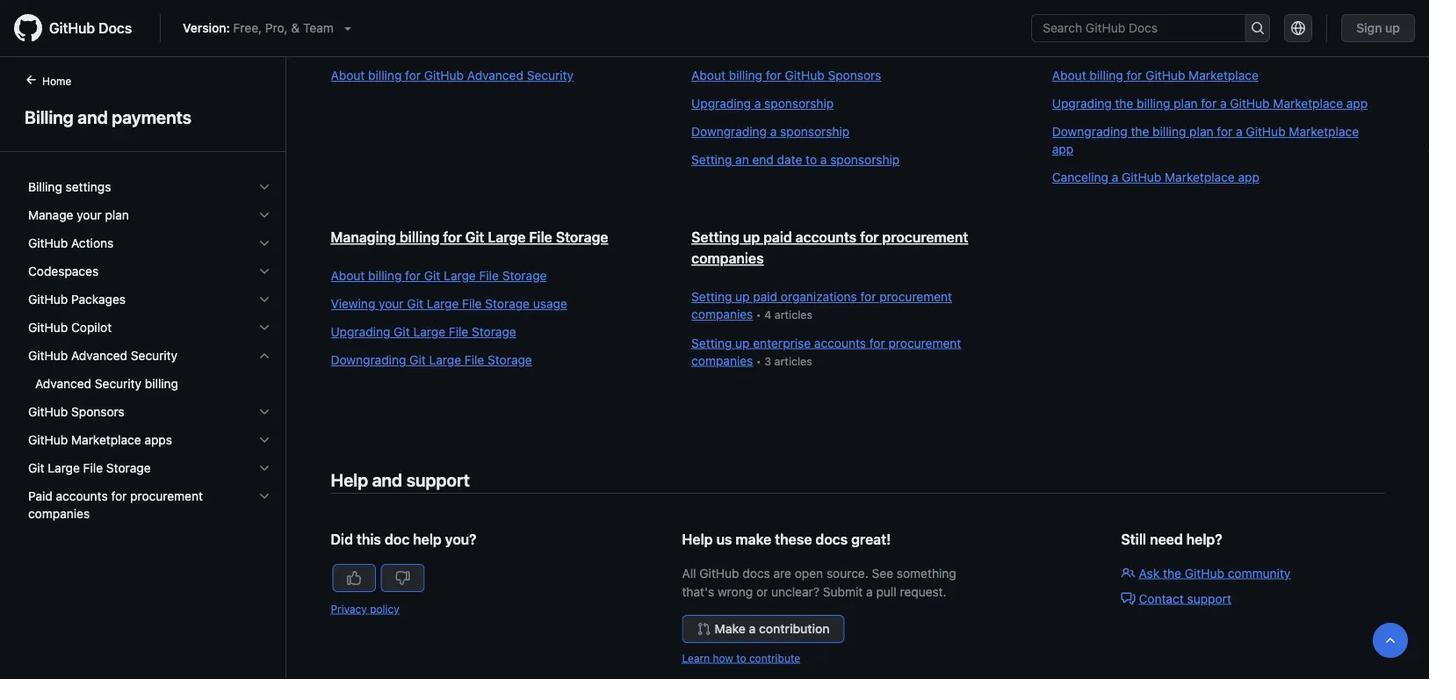 Task type: describe. For each thing, give the bounding box(es) containing it.
plan inside manage your plan dropdown button
[[105, 208, 129, 222]]

0 vertical spatial support
[[407, 469, 470, 490]]

billing and payments
[[25, 106, 192, 127]]

advanced inside about billing for github advanced security link
[[467, 68, 524, 83]]

help us make these docs great!
[[682, 531, 891, 548]]

0 horizontal spatial upgrading
[[331, 325, 390, 339]]

a right make
[[749, 622, 756, 636]]

2 vertical spatial app
[[1238, 170, 1260, 185]]

upgrading the billing plan for a github marketplace app link
[[1052, 95, 1378, 112]]

for up about billing for github marketplace
[[1165, 29, 1184, 45]]

sc 9kayk9 0 image for git large file storage
[[257, 461, 271, 475]]

about billing for github advanced security link
[[331, 67, 656, 84]]

1 horizontal spatial support
[[1187, 591, 1232, 606]]

github inside "dropdown button"
[[28, 292, 68, 307]]

procurement for setting up paid accounts for procurement companies
[[883, 229, 969, 246]]

source.
[[827, 566, 869, 580]]

github inside all github docs are open source. see something that's wrong or unclear? submit a pull request.
[[700, 566, 739, 580]]

setting for setting up paid accounts for procurement companies
[[692, 229, 740, 246]]

github down about billing for github marketplace link at the top of the page
[[1230, 96, 1270, 111]]

about billing for git large file storage
[[331, 268, 547, 283]]

advanced up about billing for github advanced security link
[[516, 29, 582, 45]]

great!
[[851, 531, 891, 548]]

1 vertical spatial to
[[736, 652, 746, 664]]

up for setting up paid accounts for procurement companies
[[743, 229, 760, 246]]

procurement for setting up paid organizations for procurement companies
[[880, 289, 952, 304]]

all
[[682, 566, 696, 580]]

paid accounts for procurement companies
[[28, 489, 203, 521]]

end
[[753, 152, 774, 167]]

0 vertical spatial to
[[806, 152, 817, 167]]

downgrading inside 'link'
[[331, 353, 406, 367]]

large down about billing for git large file storage
[[427, 297, 459, 311]]

for down about billing for github marketplace link at the top of the page
[[1201, 96, 1217, 111]]

3
[[765, 355, 771, 367]]

up for setting up paid organizations for procurement companies
[[735, 289, 750, 304]]

privacy policy link
[[331, 603, 400, 615]]

large up 'downgrading git large file storage'
[[413, 325, 445, 339]]

about billing for github marketplace link
[[1052, 67, 1378, 84]]

github actions
[[28, 236, 114, 250]]

home link
[[18, 73, 100, 90]]

did this doc help you?
[[331, 531, 477, 548]]

github up upgrading the billing plan for a github marketplace app
[[1146, 68, 1186, 83]]

privacy policy
[[331, 603, 400, 615]]

ask the github community link
[[1122, 566, 1291, 580]]

or
[[756, 584, 768, 599]]

payments
[[112, 106, 192, 127]]

make a contribution link
[[682, 615, 845, 643]]

upgrading for downgrading the billing plan for a github marketplace app
[[1052, 96, 1112, 111]]

upgrading a sponsorship
[[692, 96, 834, 111]]

github up github marketplace apps
[[28, 405, 68, 419]]

companies for setting up paid organizations for procurement companies
[[692, 307, 753, 322]]

github up about billing for github advanced security link
[[465, 29, 512, 45]]

contact
[[1139, 591, 1184, 606]]

contact support
[[1139, 591, 1232, 606]]

about for about billing for github advanced security
[[331, 68, 365, 83]]

1 horizontal spatial docs
[[816, 531, 848, 548]]

storage inside git large file storage dropdown button
[[106, 461, 151, 475]]

about billing for github advanced security
[[331, 68, 574, 83]]

an
[[735, 152, 749, 167]]

downgrading git large file storage link
[[331, 351, 656, 369]]

accounts for enterprise
[[814, 336, 866, 350]]

git inside dropdown button
[[28, 461, 44, 475]]

billing for about billing for git large file storage
[[368, 268, 402, 283]]

contact support link
[[1122, 591, 1232, 606]]

setting for setting up paid organizations for procurement companies
[[692, 289, 732, 304]]

billing for billing and payments
[[25, 106, 74, 127]]

sign
[[1357, 21, 1382, 35]]

home
[[42, 75, 71, 87]]

version: free, pro, & team
[[183, 21, 334, 35]]

setting an end date to a sponsorship
[[692, 152, 900, 167]]

paid for organizations
[[753, 289, 778, 304]]

github marketplace apps
[[28, 433, 172, 447]]

for inside setting up paid organizations for procurement companies
[[861, 289, 876, 304]]

codespaces button
[[21, 257, 279, 286]]

the for ask
[[1163, 566, 1182, 580]]

that's
[[682, 584, 714, 599]]

github down github packages
[[28, 320, 68, 335]]

and for billing
[[78, 106, 108, 127]]

did this doc help you? option group
[[331, 564, 573, 592]]

manage
[[28, 208, 73, 222]]

file down about billing for git large file storage link
[[462, 297, 482, 311]]

sponsors inside dropdown button
[[71, 405, 125, 419]]

a right canceling
[[1112, 170, 1119, 185]]

downgrading for a
[[692, 124, 767, 139]]

billing and payments link
[[21, 104, 264, 130]]

for up viewing your git large file storage usage
[[405, 268, 421, 283]]

you?
[[445, 531, 477, 548]]

these
[[775, 531, 812, 548]]

file down viewing your git large file storage usage
[[449, 325, 469, 339]]

up for sign up
[[1386, 21, 1400, 35]]

organizations
[[781, 289, 857, 304]]

downgrading for the
[[1052, 124, 1128, 139]]

• 4 articles
[[753, 308, 813, 321]]

file inside 'link'
[[465, 353, 484, 367]]

storage inside the downgrading git large file storage 'link'
[[488, 353, 532, 367]]

github down github copilot
[[28, 348, 68, 363]]

manage your plan
[[28, 208, 129, 222]]

github copilot
[[28, 320, 112, 335]]

are
[[774, 566, 792, 580]]

a up downgrading a sponsorship
[[755, 96, 761, 111]]

copilot
[[71, 320, 112, 335]]

actions
[[71, 236, 114, 250]]

about billing for git large file storage link
[[331, 267, 656, 285]]

for up about billing for github advanced security
[[443, 29, 462, 45]]

marketplace inside upgrading the billing plan for a github marketplace app link
[[1273, 96, 1343, 111]]

privacy
[[331, 603, 367, 615]]

git up upgrading git large file storage
[[407, 297, 423, 311]]

downgrading the billing plan for a github marketplace app
[[1052, 124, 1359, 156]]

open
[[795, 566, 823, 580]]

billing for about billing for github marketplace
[[1090, 68, 1123, 83]]

plan for upgrading
[[1174, 96, 1198, 111]]

a inside all github docs are open source. see something that's wrong or unclear? submit a pull request.
[[866, 584, 873, 599]]

help and support
[[331, 469, 470, 490]]

file inside dropdown button
[[83, 461, 103, 475]]

billing for about billing for github sponsors
[[729, 68, 763, 83]]

us
[[717, 531, 732, 548]]

all github docs are open source. see something that's wrong or unclear? submit a pull request.
[[682, 566, 957, 599]]

pull
[[876, 584, 897, 599]]

storage inside viewing your git large file storage usage link
[[485, 297, 530, 311]]

manage your plan button
[[21, 201, 279, 229]]

large inside 'link'
[[429, 353, 461, 367]]

upgrading git large file storage link
[[331, 323, 656, 341]]

upgrading the billing plan for a github marketplace app
[[1052, 96, 1368, 111]]

learn how to contribute
[[682, 652, 800, 664]]

help for help and support
[[331, 469, 368, 490]]

github up upgrading a sponsorship on the top of the page
[[785, 68, 825, 83]]

for up upgrading a sponsorship on the top of the page
[[766, 68, 782, 83]]

procurement inside paid accounts for procurement companies
[[130, 489, 203, 503]]

companies for setting up paid accounts for procurement companies
[[692, 250, 764, 267]]

your for manage
[[77, 208, 102, 222]]

learn
[[682, 652, 710, 664]]

advanced inside advanced security billing link
[[35, 376, 91, 391]]

app for upgrading the billing plan for a github marketplace app
[[1347, 96, 1368, 111]]

version:
[[183, 21, 230, 35]]

settings
[[66, 180, 111, 194]]

github down github sponsors
[[28, 433, 68, 447]]

codespaces
[[28, 264, 99, 279]]

usage
[[533, 297, 567, 311]]

apps inside dropdown button
[[144, 433, 172, 447]]

viewing your git large file storage usage
[[331, 297, 567, 311]]

github packages
[[28, 292, 126, 307]]

sign up link
[[1342, 14, 1415, 42]]

github inside 'dropdown button'
[[28, 236, 68, 250]]

downgrading a sponsorship link
[[692, 123, 1017, 141]]

triangle down image
[[341, 21, 355, 35]]

github right canceling
[[1122, 170, 1162, 185]]

about billing for github sponsors link
[[692, 67, 1017, 84]]

about for about billing for git large file storage
[[331, 268, 365, 283]]

something
[[897, 566, 957, 580]]

help for help us make these docs great!
[[682, 531, 713, 548]]

4
[[765, 308, 772, 321]]

git up about billing for git large file storage link
[[465, 229, 485, 246]]

make
[[715, 622, 746, 636]]



Task type: locate. For each thing, give the bounding box(es) containing it.
managing up about billing for github marketplace
[[1052, 29, 1118, 45]]

file up viewing your git large file storage usage link on the left top
[[479, 268, 499, 283]]

git inside 'link'
[[410, 353, 426, 367]]

team
[[303, 21, 334, 35]]

contribute
[[749, 652, 800, 664]]

sc 9kayk9 0 image inside git large file storage dropdown button
[[257, 461, 271, 475]]

how
[[713, 652, 733, 664]]

2 vertical spatial plan
[[105, 208, 129, 222]]

about for about billing for github marketplace
[[1052, 68, 1086, 83]]

managing for managing billing for github advanced security
[[331, 29, 396, 45]]

github
[[49, 20, 95, 36], [465, 29, 512, 45], [1187, 29, 1234, 45], [424, 68, 464, 83], [785, 68, 825, 83], [1146, 68, 1186, 83], [1230, 96, 1270, 111], [1246, 124, 1286, 139], [1122, 170, 1162, 185], [28, 236, 68, 250], [28, 292, 68, 307], [28, 320, 68, 335], [28, 348, 68, 363], [28, 405, 68, 419], [28, 433, 68, 447], [700, 566, 739, 580], [1185, 566, 1225, 580]]

0 horizontal spatial docs
[[743, 566, 770, 580]]

apps left sign
[[1323, 29, 1356, 45]]

canceling a github marketplace app link
[[1052, 169, 1378, 186]]

advanced down managing billing for github advanced security link
[[467, 68, 524, 83]]

large down upgrading git large file storage
[[429, 353, 461, 367]]

app inside downgrading the billing plan for a github marketplace app
[[1052, 142, 1074, 156]]

sc 9kayk9 0 image inside github actions 'dropdown button'
[[257, 236, 271, 250]]

• for enterprise
[[756, 355, 761, 367]]

sc 9kayk9 0 image inside "paid accounts for procurement companies" dropdown button
[[257, 489, 271, 503]]

setting up paid accounts for procurement companies link
[[692, 229, 969, 267]]

downgrading up canceling
[[1052, 124, 1128, 139]]

downgrading a sponsorship
[[692, 124, 850, 139]]

about down search github docs search box
[[1052, 68, 1086, 83]]

sc 9kayk9 0 image inside github sponsors dropdown button
[[257, 405, 271, 419]]

1 vertical spatial paid
[[753, 289, 778, 304]]

managing billing for github advanced security link
[[331, 29, 641, 45]]

6 sc 9kayk9 0 image from the top
[[257, 461, 271, 475]]

0 vertical spatial the
[[1115, 96, 1134, 111]]

canceling
[[1052, 170, 1109, 185]]

policy
[[370, 603, 400, 615]]

packages
[[71, 292, 126, 307]]

billing inside the about billing for github sponsors link
[[729, 68, 763, 83]]

sc 9kayk9 0 image for codespaces
[[257, 264, 271, 279]]

git up 'downgrading git large file storage'
[[394, 325, 410, 339]]

a up the end
[[770, 124, 777, 139]]

0 horizontal spatial downgrading
[[331, 353, 406, 367]]

1 horizontal spatial your
[[379, 297, 404, 311]]

0 horizontal spatial app
[[1052, 142, 1074, 156]]

sc 9kayk9 0 image inside github marketplace apps dropdown button
[[257, 433, 271, 447]]

billing inside about billing for github marketplace link
[[1090, 68, 1123, 83]]

your down settings
[[77, 208, 102, 222]]

to right how
[[736, 652, 746, 664]]

articles down enterprise
[[775, 355, 813, 367]]

paid inside setting up paid accounts for procurement companies
[[764, 229, 792, 246]]

for inside setting up paid accounts for procurement companies
[[860, 229, 879, 246]]

up inside setting up paid organizations for procurement companies
[[735, 289, 750, 304]]

accounts up organizations
[[796, 229, 857, 246]]

make
[[736, 531, 772, 548]]

companies
[[692, 250, 764, 267], [692, 307, 753, 322], [692, 353, 753, 368], [28, 506, 90, 521]]

billing inside dropdown button
[[28, 180, 62, 194]]

billing inside about billing for git large file storage link
[[368, 268, 402, 283]]

setting for setting an end date to a sponsorship
[[692, 152, 732, 167]]

security inside dropdown button
[[131, 348, 178, 363]]

0 vertical spatial sponsors
[[828, 68, 882, 83]]

• left 3
[[756, 355, 761, 367]]

paid up organizations
[[764, 229, 792, 246]]

billing inside downgrading the billing plan for a github marketplace app
[[1153, 124, 1186, 139]]

companies up • 4 articles
[[692, 250, 764, 267]]

a inside downgrading the billing plan for a github marketplace app
[[1236, 124, 1243, 139]]

1 horizontal spatial app
[[1238, 170, 1260, 185]]

1 vertical spatial and
[[372, 469, 402, 490]]

• 3 articles
[[753, 355, 813, 367]]

0 vertical spatial paid
[[764, 229, 792, 246]]

the inside downgrading the billing plan for a github marketplace app
[[1131, 124, 1149, 139]]

about up viewing at the top left of page
[[331, 268, 365, 283]]

accounts inside setting up paid accounts for procurement companies
[[796, 229, 857, 246]]

0 horizontal spatial sponsors
[[71, 405, 125, 419]]

github docs link
[[14, 14, 146, 42]]

github up about billing for github marketplace link at the top of the page
[[1187, 29, 1234, 45]]

accounts down git large file storage
[[56, 489, 108, 503]]

large up viewing your git large file storage usage
[[444, 268, 476, 283]]

&
[[291, 21, 300, 35]]

unclear?
[[771, 584, 820, 599]]

3 sc 9kayk9 0 image from the top
[[257, 236, 271, 250]]

0 vertical spatial and
[[78, 106, 108, 127]]

for down setting an end date to a sponsorship link
[[860, 229, 879, 246]]

managing up viewing at the top left of page
[[331, 229, 396, 246]]

billing inside advanced security billing link
[[145, 376, 178, 391]]

1 setting from the top
[[692, 152, 732, 167]]

2 horizontal spatial upgrading
[[1052, 96, 1112, 111]]

0 vertical spatial articles
[[775, 308, 813, 321]]

app up canceling
[[1052, 142, 1074, 156]]

0 horizontal spatial support
[[407, 469, 470, 490]]

2 vertical spatial the
[[1163, 566, 1182, 580]]

about billing for github sponsors
[[692, 68, 882, 83]]

billing for about billing for github advanced security
[[368, 68, 402, 83]]

managing billing for github marketplace apps link
[[1052, 29, 1356, 45]]

0 horizontal spatial to
[[736, 652, 746, 664]]

docs
[[99, 20, 132, 36]]

setting
[[692, 152, 732, 167], [692, 229, 740, 246], [692, 289, 732, 304], [692, 336, 732, 350]]

1 vertical spatial docs
[[743, 566, 770, 580]]

1 articles from the top
[[775, 308, 813, 321]]

paid up 4
[[753, 289, 778, 304]]

apps
[[1323, 29, 1356, 45], [144, 433, 172, 447]]

managing billing for github advanced security
[[331, 29, 641, 45]]

a left the pull
[[866, 584, 873, 599]]

downgrading down viewing at the top left of page
[[331, 353, 406, 367]]

advanced up advanced security billing
[[71, 348, 127, 363]]

a down about billing for github marketplace link at the top of the page
[[1220, 96, 1227, 111]]

billing for managing billing for github advanced security
[[400, 29, 440, 45]]

sc 9kayk9 0 image for billing settings
[[257, 180, 271, 194]]

paid inside setting up paid organizations for procurement companies
[[753, 289, 778, 304]]

for inside downgrading the billing plan for a github marketplace app
[[1217, 124, 1233, 139]]

1 vertical spatial sponsors
[[71, 405, 125, 419]]

setting up enterprise accounts for procurement companies
[[692, 336, 961, 368]]

ask the github community
[[1139, 566, 1291, 580]]

and up 'doc'
[[372, 469, 402, 490]]

managing
[[331, 29, 396, 45], [1052, 29, 1118, 45], [331, 229, 396, 246]]

billing for billing settings
[[28, 180, 62, 194]]

github down manage
[[28, 236, 68, 250]]

1 vertical spatial the
[[1131, 124, 1149, 139]]

None search field
[[1032, 14, 1271, 42]]

companies inside setting up paid accounts for procurement companies
[[692, 250, 764, 267]]

github docs
[[49, 20, 132, 36]]

still
[[1122, 531, 1147, 548]]

2 horizontal spatial app
[[1347, 96, 1368, 111]]

upgrading for downgrading a sponsorship
[[692, 96, 751, 111]]

1 horizontal spatial and
[[372, 469, 402, 490]]

github copilot button
[[21, 314, 279, 342]]

sc 9kayk9 0 image inside "github copilot" dropdown button
[[257, 321, 271, 335]]

managing for managing billing for git large file storage
[[331, 229, 396, 246]]

enterprise
[[753, 336, 811, 350]]

the right ask
[[1163, 566, 1182, 580]]

plan inside downgrading the billing plan for a github marketplace app
[[1190, 124, 1214, 139]]

• for paid
[[756, 308, 761, 321]]

github up the contact support
[[1185, 566, 1225, 580]]

managing billing for git large file storage link
[[331, 229, 608, 246]]

advanced inside github advanced security dropdown button
[[71, 348, 127, 363]]

sc 9kayk9 0 image
[[257, 180, 271, 194], [257, 208, 271, 222], [257, 236, 271, 250], [257, 264, 271, 279], [257, 293, 271, 307], [257, 461, 271, 475]]

large up about billing for git large file storage link
[[488, 229, 526, 246]]

0 horizontal spatial help
[[331, 469, 368, 490]]

1 horizontal spatial help
[[682, 531, 713, 548]]

storage inside about billing for git large file storage link
[[502, 268, 547, 283]]

accounts for paid
[[796, 229, 857, 246]]

1 vertical spatial apps
[[144, 433, 172, 447]]

a right date
[[820, 152, 827, 167]]

setting up paid organizations for procurement companies
[[692, 289, 952, 322]]

setting up paid accounts for procurement companies
[[692, 229, 969, 267]]

managing billing for github marketplace apps
[[1052, 29, 1356, 45]]

file down upgrading git large file storage link
[[465, 353, 484, 367]]

4 sc 9kayk9 0 image from the top
[[257, 433, 271, 447]]

to
[[806, 152, 817, 167], [736, 652, 746, 664]]

5 sc 9kayk9 0 image from the top
[[257, 489, 271, 503]]

billing and payments element
[[0, 71, 286, 677]]

and down home link
[[78, 106, 108, 127]]

git large file storage
[[28, 461, 151, 475]]

sc 9kayk9 0 image
[[257, 321, 271, 335], [257, 349, 271, 363], [257, 405, 271, 419], [257, 433, 271, 447], [257, 489, 271, 503]]

1 horizontal spatial upgrading
[[692, 96, 751, 111]]

scroll to top image
[[1384, 633, 1398, 648]]

2 sc 9kayk9 0 image from the top
[[257, 349, 271, 363]]

file down github marketplace apps
[[83, 461, 103, 475]]

for down git large file storage
[[111, 489, 127, 503]]

paid
[[764, 229, 792, 246], [753, 289, 778, 304]]

sc 9kayk9 0 image inside 'billing settings' dropdown button
[[257, 180, 271, 194]]

2 articles from the top
[[775, 355, 813, 367]]

sponsorship
[[765, 96, 834, 111], [780, 124, 850, 139], [830, 152, 900, 167]]

the for downgrading
[[1131, 124, 1149, 139]]

0 vertical spatial app
[[1347, 96, 1368, 111]]

downgrading inside downgrading the billing plan for a github marketplace app
[[1052, 124, 1128, 139]]

sc 9kayk9 0 image for manage your plan
[[257, 208, 271, 222]]

setting inside setting up paid organizations for procurement companies
[[692, 289, 732, 304]]

docs inside all github docs are open source. see something that's wrong or unclear? submit a pull request.
[[743, 566, 770, 580]]

tooltip
[[1373, 623, 1408, 658]]

setting for setting up enterprise accounts for procurement companies
[[692, 336, 732, 350]]

1 sc 9kayk9 0 image from the top
[[257, 180, 271, 194]]

plan for downgrading
[[1190, 124, 1214, 139]]

2 vertical spatial sponsorship
[[830, 152, 900, 167]]

procurement inside setting up paid organizations for procurement companies
[[880, 289, 952, 304]]

github down managing billing for github advanced security
[[424, 68, 464, 83]]

billing inside about billing for github advanced security link
[[368, 68, 402, 83]]

your
[[77, 208, 102, 222], [379, 297, 404, 311]]

your right viewing at the top left of page
[[379, 297, 404, 311]]

accounts down setting up paid organizations for procurement companies
[[814, 336, 866, 350]]

for up about billing for git large file storage
[[443, 229, 462, 246]]

1 horizontal spatial downgrading
[[692, 124, 767, 139]]

help?
[[1187, 531, 1223, 548]]

paid for accounts
[[764, 229, 792, 246]]

see
[[872, 566, 894, 580]]

setting inside 'setting up enterprise accounts for procurement companies'
[[692, 336, 732, 350]]

upgrading down viewing at the top left of page
[[331, 325, 390, 339]]

0 vertical spatial •
[[756, 308, 761, 321]]

articles for enterprise
[[775, 355, 813, 367]]

1 vertical spatial your
[[379, 297, 404, 311]]

large inside dropdown button
[[48, 461, 80, 475]]

security
[[585, 29, 641, 45], [527, 68, 574, 83], [131, 348, 178, 363], [95, 376, 141, 391]]

0 vertical spatial plan
[[1174, 96, 1198, 111]]

0 horizontal spatial your
[[77, 208, 102, 222]]

submit
[[823, 584, 863, 599]]

upgrading a sponsorship link
[[692, 95, 1017, 112]]

sponsors
[[828, 68, 882, 83], [71, 405, 125, 419]]

accounts inside 'setting up enterprise accounts for procurement companies'
[[814, 336, 866, 350]]

marketplace inside canceling a github marketplace app link
[[1165, 170, 1235, 185]]

1 vertical spatial accounts
[[814, 336, 866, 350]]

to right date
[[806, 152, 817, 167]]

git up viewing your git large file storage usage
[[424, 268, 440, 283]]

sc 9kayk9 0 image for github actions
[[257, 236, 271, 250]]

about up upgrading a sponsorship on the top of the page
[[692, 68, 726, 83]]

sponsorship down about billing for github sponsors
[[765, 96, 834, 111]]

1 • from the top
[[756, 308, 761, 321]]

about billing for github marketplace
[[1052, 68, 1259, 83]]

help left us
[[682, 531, 713, 548]]

0 vertical spatial apps
[[1323, 29, 1356, 45]]

marketplace inside about billing for github marketplace link
[[1189, 68, 1259, 83]]

companies inside setting up paid organizations for procurement companies
[[692, 307, 753, 322]]

git up the 'paid' at the bottom of the page
[[28, 461, 44, 475]]

0 horizontal spatial and
[[78, 106, 108, 127]]

for
[[443, 29, 462, 45], [1165, 29, 1184, 45], [405, 68, 421, 83], [766, 68, 782, 83], [1127, 68, 1142, 83], [1201, 96, 1217, 111], [1217, 124, 1233, 139], [443, 229, 462, 246], [860, 229, 879, 246], [405, 268, 421, 283], [861, 289, 876, 304], [870, 336, 885, 350], [111, 489, 127, 503]]

downgrading up 'an'
[[692, 124, 767, 139]]

companies inside paid accounts for procurement companies
[[28, 506, 90, 521]]

for down setting up paid organizations for procurement companies
[[870, 336, 885, 350]]

1 vertical spatial sponsorship
[[780, 124, 850, 139]]

for inside paid accounts for procurement companies
[[111, 489, 127, 503]]

this
[[357, 531, 381, 548]]

and for help
[[372, 469, 402, 490]]

sponsorship for upgrading a sponsorship
[[765, 96, 834, 111]]

select language: current language is english image
[[1292, 21, 1306, 35]]

upgrading up downgrading a sponsorship
[[692, 96, 751, 111]]

github advanced security element
[[14, 342, 286, 398]]

github down codespaces
[[28, 292, 68, 307]]

Search GitHub Docs search field
[[1033, 15, 1245, 41]]

1 vertical spatial support
[[1187, 591, 1232, 606]]

git large file storage button
[[21, 454, 279, 482]]

1 vertical spatial billing
[[28, 180, 62, 194]]

marketplace inside downgrading the billing plan for a github marketplace app
[[1289, 124, 1359, 139]]

5 sc 9kayk9 0 image from the top
[[257, 293, 271, 307]]

0 vertical spatial your
[[77, 208, 102, 222]]

file
[[529, 229, 553, 246], [479, 268, 499, 283], [462, 297, 482, 311], [449, 325, 469, 339], [465, 353, 484, 367], [83, 461, 103, 475]]

upgrading
[[692, 96, 751, 111], [1052, 96, 1112, 111], [331, 325, 390, 339]]

billing settings
[[28, 180, 111, 194]]

github up the wrong
[[700, 566, 739, 580]]

0 vertical spatial help
[[331, 469, 368, 490]]

1 vertical spatial articles
[[775, 355, 813, 367]]

still need help?
[[1122, 531, 1223, 548]]

file up about billing for git large file storage link
[[529, 229, 553, 246]]

billing
[[400, 29, 440, 45], [1121, 29, 1161, 45], [368, 68, 402, 83], [729, 68, 763, 83], [1090, 68, 1123, 83], [1137, 96, 1171, 111], [1153, 124, 1186, 139], [400, 229, 440, 246], [368, 268, 402, 283], [145, 376, 178, 391]]

1 horizontal spatial sponsors
[[828, 68, 882, 83]]

2 • from the top
[[756, 355, 761, 367]]

downgrading git large file storage
[[331, 353, 532, 367]]

apps down github sponsors dropdown button
[[144, 433, 172, 447]]

3 sc 9kayk9 0 image from the top
[[257, 405, 271, 419]]

canceling a github marketplace app
[[1052, 170, 1260, 185]]

1 vertical spatial app
[[1052, 142, 1074, 156]]

1 vertical spatial plan
[[1190, 124, 1214, 139]]

for down upgrading the billing plan for a github marketplace app link
[[1217, 124, 1233, 139]]

managing billing for git large file storage
[[331, 229, 608, 246]]

github advanced security
[[28, 348, 178, 363]]

1 vertical spatial •
[[756, 355, 761, 367]]

app for downgrading the billing plan for a github marketplace app
[[1052, 142, 1074, 156]]

sponsorship up setting an end date to a sponsorship
[[780, 124, 850, 139]]

community
[[1228, 566, 1291, 580]]

sc 9kayk9 0 image for security
[[257, 349, 271, 363]]

help up did
[[331, 469, 368, 490]]

up for setting up enterprise accounts for procurement companies
[[735, 336, 750, 350]]

0 horizontal spatial apps
[[144, 433, 172, 447]]

sc 9kayk9 0 image inside manage your plan dropdown button
[[257, 208, 271, 222]]

billing up manage
[[28, 180, 62, 194]]

companies left 3
[[692, 353, 753, 368]]

up inside setting up paid accounts for procurement companies
[[743, 229, 760, 246]]

sc 9kayk9 0 image for github packages
[[257, 293, 271, 307]]

2 sc 9kayk9 0 image from the top
[[257, 208, 271, 222]]

4 setting from the top
[[692, 336, 732, 350]]

ask
[[1139, 566, 1160, 580]]

4 sc 9kayk9 0 image from the top
[[257, 264, 271, 279]]

sc 9kayk9 0 image inside github packages "dropdown button"
[[257, 293, 271, 307]]

for inside 'setting up enterprise accounts for procurement companies'
[[870, 336, 885, 350]]

did
[[331, 531, 353, 548]]

plan inside upgrading the billing plan for a github marketplace app link
[[1174, 96, 1198, 111]]

github down upgrading the billing plan for a github marketplace app link
[[1246, 124, 1286, 139]]

up inside 'setting up enterprise accounts for procurement companies'
[[735, 336, 750, 350]]

0 vertical spatial sponsorship
[[765, 96, 834, 111]]

sc 9kayk9 0 image inside github advanced security dropdown button
[[257, 349, 271, 363]]

billing down home link
[[25, 106, 74, 127]]

sponsors up upgrading a sponsorship link
[[828, 68, 882, 83]]

storage inside upgrading git large file storage link
[[472, 325, 516, 339]]

sc 9kayk9 0 image for apps
[[257, 433, 271, 447]]

github inside downgrading the billing plan for a github marketplace app
[[1246, 124, 1286, 139]]

plan down upgrading the billing plan for a github marketplace app
[[1190, 124, 1214, 139]]

0 vertical spatial billing
[[25, 106, 74, 127]]

large up the 'paid' at the bottom of the page
[[48, 461, 80, 475]]

0 vertical spatial docs
[[816, 531, 848, 548]]

setting inside setting up paid accounts for procurement companies
[[692, 229, 740, 246]]

procurement inside setting up paid accounts for procurement companies
[[883, 229, 969, 246]]

app down sign
[[1347, 96, 1368, 111]]

up
[[1386, 21, 1400, 35], [743, 229, 760, 246], [735, 289, 750, 304], [735, 336, 750, 350]]

2 setting from the top
[[692, 229, 740, 246]]

articles for paid
[[775, 308, 813, 321]]

paid accounts for procurement companies button
[[21, 482, 279, 528]]

request.
[[900, 584, 947, 599]]

companies inside 'setting up enterprise accounts for procurement companies'
[[692, 353, 753, 368]]

billing for managing billing for github marketplace apps
[[1121, 29, 1161, 45]]

sc 9kayk9 0 image for for
[[257, 489, 271, 503]]

advanced up github sponsors
[[35, 376, 91, 391]]

for down search github docs search box
[[1127, 68, 1142, 83]]

sign up
[[1357, 21, 1400, 35]]

marketplace inside github marketplace apps dropdown button
[[71, 433, 141, 447]]

support down ask the github community link
[[1187, 591, 1232, 606]]

managing right &
[[331, 29, 396, 45]]

billing for managing billing for git large file storage
[[400, 229, 440, 246]]

for down managing billing for github advanced security
[[405, 68, 421, 83]]

your inside dropdown button
[[77, 208, 102, 222]]

2 vertical spatial accounts
[[56, 489, 108, 503]]

1 vertical spatial help
[[682, 531, 713, 548]]

0 vertical spatial accounts
[[796, 229, 857, 246]]

search image
[[1251, 21, 1265, 35]]

articles right 4
[[775, 308, 813, 321]]

about for about billing for github sponsors
[[692, 68, 726, 83]]

github left docs
[[49, 20, 95, 36]]

procurement inside 'setting up enterprise accounts for procurement companies'
[[889, 336, 961, 350]]

your for viewing
[[379, 297, 404, 311]]

the down about billing for github marketplace
[[1115, 96, 1134, 111]]

about down triangle down icon
[[331, 68, 365, 83]]

1 horizontal spatial to
[[806, 152, 817, 167]]

managing for managing billing for github marketplace apps
[[1052, 29, 1118, 45]]

3 setting from the top
[[692, 289, 732, 304]]

sc 9kayk9 0 image inside codespaces dropdown button
[[257, 264, 271, 279]]

advanced security billing
[[35, 376, 178, 391]]

app
[[1347, 96, 1368, 111], [1052, 142, 1074, 156], [1238, 170, 1260, 185]]

sponsorship down downgrading a sponsorship link
[[830, 152, 900, 167]]

accounts inside paid accounts for procurement companies
[[56, 489, 108, 503]]

sponsorship for downgrading a sponsorship
[[780, 124, 850, 139]]

1 horizontal spatial apps
[[1323, 29, 1356, 45]]

sponsors up github marketplace apps
[[71, 405, 125, 419]]

1 sc 9kayk9 0 image from the top
[[257, 321, 271, 335]]

docs up or
[[743, 566, 770, 580]]

2 horizontal spatial downgrading
[[1052, 124, 1128, 139]]

the for upgrading
[[1115, 96, 1134, 111]]

paid
[[28, 489, 53, 503]]

procurement for setting up enterprise accounts for procurement companies
[[889, 336, 961, 350]]

upgrading git large file storage
[[331, 325, 516, 339]]

marketplace
[[1237, 29, 1320, 45], [1189, 68, 1259, 83], [1273, 96, 1343, 111], [1289, 124, 1359, 139], [1165, 170, 1235, 185], [71, 433, 141, 447]]

articles
[[775, 308, 813, 321], [775, 355, 813, 367]]

date
[[777, 152, 802, 167]]

companies left 4
[[692, 307, 753, 322]]

companies for setting up enterprise accounts for procurement companies
[[692, 353, 753, 368]]

billing settings button
[[21, 173, 279, 201]]

git down upgrading git large file storage
[[410, 353, 426, 367]]

contribution
[[759, 622, 830, 636]]



Task type: vqa. For each thing, say whether or not it's contained in the screenshot.
Downgrading a sponsorship link
yes



